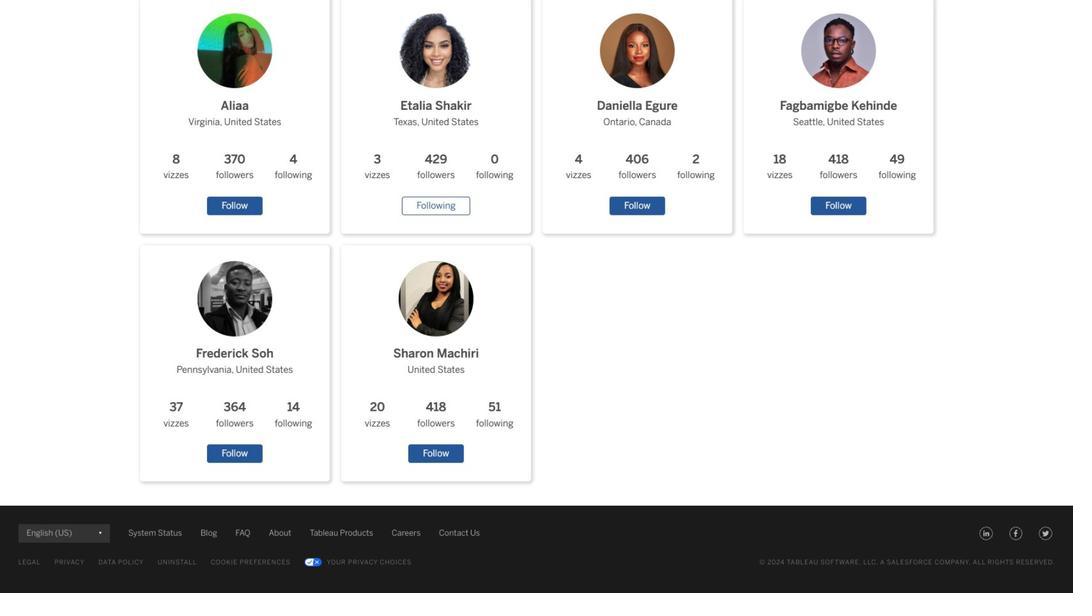 Task type: vqa. For each thing, say whether or not it's contained in the screenshot.
and in 'element'
no



Task type: describe. For each thing, give the bounding box(es) containing it.
avatar image for daniella egure image
[[600, 13, 676, 89]]

selected language element
[[26, 525, 102, 543]]



Task type: locate. For each thing, give the bounding box(es) containing it.
avatar image for frederick  soh image
[[197, 262, 273, 337]]

avatar image for aliaa image
[[197, 13, 273, 89]]

avatar image for fagbamigbe kehinde image
[[802, 13, 877, 89]]

avatar image for sharon machiri image
[[399, 262, 474, 337]]

avatar image for etalia shakir image
[[399, 13, 474, 89]]



